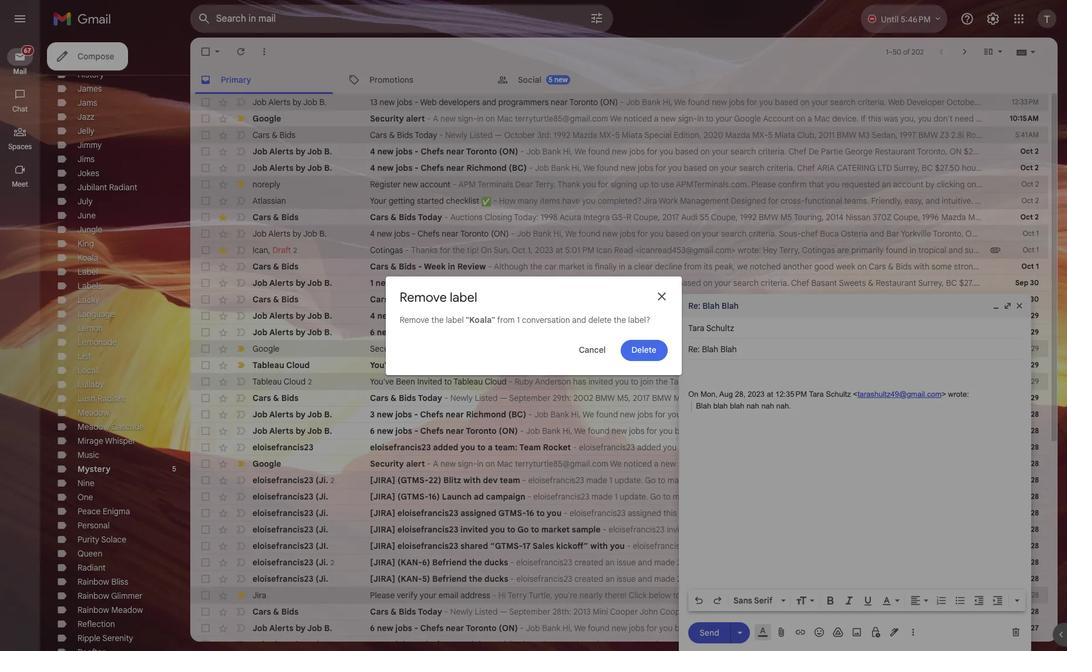 Task type: describe. For each thing, give the bounding box(es) containing it.
8 row from the top
[[190, 209, 1067, 226]]

from inside remove label alert dialog
[[497, 315, 515, 325]]

older image
[[959, 46, 971, 58]]

✅ image
[[482, 197, 491, 207]]

mercedes-
[[674, 294, 715, 305]]

$27.50 up all
[[943, 327, 968, 338]]

6)
[[422, 558, 430, 568]]

toronto down social, 5 new messages, tab
[[570, 97, 598, 108]]

not important switch for [jira] (kan-5) befriend the ducks - eloisefrancis23 created an issue and made 2 updates. my kanban project/kan-5 befriend the ducks ‌ ‌ ‌ ‌ ‌ ‌ ‌ ‌ ‌ ‌ ‌ ‌ ‌ ‌ ‌ ‌ ‌ ‌ ‌ ‌ ‌ ‌ ‌ ‌ ‌ ‌ ‌ ‌ ‌ ‌ ‌ ‌ ‌ ‌ ‌ ‌ ‌ ‌ ‌ ‌ ‌ ‌ ‌ ‌ ‌ ‌ ‌ ‌ ‌ ‌ ‌ ‌ ‌
[[235, 573, 247, 585]]

1 data from the left
[[850, 377, 867, 387]]

0 vertical spatial meadow
[[78, 408, 109, 418]]

jelly link
[[78, 126, 94, 136]]

bank for job bank hi, we found new jobs for you based on your search criteria. chef de partie george restaurant toronto, on $20.50 hourly full time chef
[[543, 146, 561, 157]]

1 vertical spatial need
[[950, 344, 969, 354]]

2 convertible, from the left
[[961, 393, 1006, 404]]

your up 6 new jobs - chefs near toronto (on) - job bank hi, we found new jobs for you based on your search criteria. chef the food dudes inc. toronto, on $19.00 to $30.00 hourly (to be nego at the bottom of page
[[720, 409, 737, 420]]

cars & bids for cars & bids today - newly listed — september 28th: 2013 mini cooper john cooper works gp, 1996 honda acty street 4wd, 2014 porsche cayenne gts, 2013 porsche panamera gts, 20
[[253, 607, 299, 617]]

cars & bids today - newly listed — september 30th: 2015 audi a4 allroad, 2021 mercedes-amg g63, 2023 lamborghini huracan sto, 2016 volkswagen gti se, 2011 audi s4, 1983 porsche
[[370, 294, 1067, 305]]

functional
[[805, 196, 842, 206]]

13 not important switch from the top
[[235, 327, 247, 338]]

ruby
[[515, 377, 533, 387]]

,
[[268, 245, 270, 255]]

19 row from the top
[[190, 390, 1067, 407]]

richmond for 1 new job - chefs near richmond (bc) - job bank hi, we found new jobs for you based on your search criteria. chef basant sweets & restaurant surrey, bc $27.50 hourly full time view a
[[461, 278, 501, 288]]

its
[[704, 261, 713, 272]]

1 miata from the left
[[622, 130, 643, 140]]

found for job bank hi, we found new jobs for you based on your search criteria. chef aria catering ltd surrey, bc $27.50 hourly full time chef de part
[[597, 163, 619, 173]]

sep 27 for full
[[1016, 640, 1039, 649]]

important according to google magic. switch for 10:15 am
[[235, 113, 247, 125]]

1672251
[[809, 623, 837, 634]]

don't for 33th 'row' from the bottom of the page
[[934, 113, 953, 124]]

music
[[78, 450, 99, 461]]

2 row from the top
[[190, 110, 1067, 127]]

not important switch for [jira] (gtms-16) launch ad campaign - eloisefrancis23 made 1 update. go to market sample/gtms-16 launch ad campaign ‌ ‌ ‌ ‌ ‌ ‌ ‌ ‌ ‌ ‌ ‌ ‌ ‌ ‌ ‌ ‌ ‌ ‌ ‌ ‌ ‌ ‌ ‌ ‌ ‌ ‌ ‌ ‌ ‌ ‌ ‌ ‌ ‌ ‌ ‌ ‌ ‌ ‌ ‌ ‌ ‌ ‌ ‌ ‌ ‌ ‌ ‌ ‌ ‌ ‌ ‌ ‌ ‌ ‌ ‌ ‌ ‌ ‌ ‌ ‌ ‌ ‌
[[235, 491, 247, 503]]

on for $20.00
[[940, 311, 952, 321]]

1 gts, from the left
[[927, 607, 945, 617]]

audi left s4,
[[988, 294, 1005, 305]]

on up tutorials.
[[792, 344, 801, 354]]

bmw left 330ci
[[898, 393, 917, 404]]

3 important according to google magic. switch from the top
[[235, 343, 247, 355]]

2 security from the top
[[370, 344, 401, 354]]

bmw left m5
[[759, 212, 779, 223]]

listed for newly listed — september 29th: 2002 bmw m5, 2017 bmw m3 competition package, 2006 bmw m3 convertible, 2006 bmw 330ci zhp convertible, 2011 bmw m3 co
[[475, 393, 498, 404]]

on down s5
[[691, 229, 701, 239]]

chefs for 1 new job - chefs near richmond (bc) - job bank hi, we found new jobs for you based on your search criteria. chef basant sweets & restaurant surrey, bc $27.50 hourly full time view a
[[415, 278, 438, 288]]

newly for newly listed — september 30th: 2015 audi a4 allroad, 2021 mercedes-amg g63, 2023 lamborghini huracan sto, 2016 volkswagen gti se, 2011 audi s4, 1983 porsche
[[450, 294, 473, 305]]

good
[[815, 261, 834, 272]]

found for job bank hi, we found new jobs for you based on your search criteria. sous-chef buca osteria and bar yorkville toronto, on $57500.00 annually ful
[[579, 229, 601, 239]]

ful
[[1058, 229, 1067, 239]]

created for eloisefrancis23 created an issue and made 2 updates. my kanban project/kan-5 befriend the ducks ‌ ‌ ‌ ‌ ‌ ‌ ‌ ‌ ‌ ‌ ‌ ‌ ‌ ‌ ‌ ‌ ‌ ‌ ‌ ‌ ‌ ‌ ‌ ‌ ‌ ‌ ‌ ‌ ‌ ‌ ‌ ‌ ‌ ‌ ‌ ‌ ‌ ‌ ‌ ‌ ‌ ‌ ‌ ‌ ‌ ‌ ‌ ‌ ‌ ‌ ‌ ‌ ‌
[[575, 574, 604, 585]]

m5,
[[617, 393, 631, 404]]

issue for eloisefrancis23 created an issue and made 2 updates. my kanban project/kan-5 befriend the ducks ‌ ‌ ‌ ‌ ‌ ‌ ‌ ‌ ‌ ‌ ‌ ‌ ‌ ‌ ‌ ‌ ‌ ‌ ‌ ‌ ‌ ‌ ‌ ‌ ‌ ‌ ‌ ‌ ‌ ‌ ‌ ‌ ‌ ‌ ‌ ‌ ‌ ‌ ‌ ‌ ‌ ‌ ‌ ‌ ‌ ‌ ‌ ‌ ‌ ‌ ‌ ‌ ‌
[[617, 574, 636, 585]]

go down [jira] (gtms-22) blitz with dev team - eloisefrancis23 made 1 update. go to market sample/gtms-22 blitz with dev team ‌ ‌ ‌ ‌ ‌ ‌ ‌ ‌ ‌ ‌ ‌ ‌ ‌ ‌ ‌ ‌ ‌ ‌ ‌ ‌ ‌ ‌ ‌ ‌ ‌ ‌ ‌ ‌ ‌ ‌ ‌ ‌ ‌ ‌ ‌ ‌ ‌ ‌ ‌ ‌ ‌ ‌ ‌ ‌ ‌ ‌ ‌ ‌ ‌ ‌ ‌ ‌ ‌ ‌ ‌ ‌ ‌ ‌ ‌ ‌ ‌ at the bottom
[[650, 492, 661, 502]]

0 vertical spatial 2011
[[819, 130, 835, 140]]

0 horizontal spatial ad
[[474, 492, 484, 502]]

2 " from the left
[[492, 315, 495, 325]]

$27.50 down strong
[[959, 278, 984, 288]]

4 new jobs - chefs near toronto (on) - job bank hi, we found new jobs for you based on your search criteria. chef de partie george restaurant toronto, on $20.50 hourly full time chef
[[370, 146, 1067, 157]]

getting
[[389, 196, 415, 206]]

— for 29th:
[[500, 393, 507, 404]]

social, 5 new messages, tab
[[488, 66, 636, 94]]

your down the cars & bids today - newly listed — september 30th: 2015 audi a4 allroad, 2021 mercedes-amg g63, 2023 lamborghini huracan sto, 2016 volkswagen gti se, 2011 audi s4, 1983 porsche
[[712, 311, 729, 321]]

1 rainbow from the top
[[78, 577, 109, 587]]

2 horizontal spatial invited
[[667, 525, 692, 535]]

joined
[[450, 360, 477, 371]]

on down its
[[703, 278, 713, 288]]

toronto for job bank hi, we found new jobs for you based on your search criteria. chef the food dudes inc. toronto, on $19.00 to $30.00 hourly (to be nego
[[466, 426, 497, 436]]

lemonade link
[[78, 337, 117, 348]]

by for 4 new jobs - chefs near toronto (on) - job bank hi, we found new jobs for you based on your search criteria. chef de partie george restaurant toronto, on $20.50 hourly full time chef
[[296, 146, 306, 157]]

a for 12th 'row' from the bottom of the page
[[433, 459, 439, 469]]

1 cooper from the left
[[610, 607, 638, 617]]

cloud up the tableau cloud 2
[[286, 360, 310, 371]]

2 vertical spatial was
[[884, 459, 898, 469]]

toggle split pane mode image
[[983, 46, 995, 58]]

advanced search options image
[[585, 6, 609, 30]]

mac down "connect"
[[814, 459, 830, 469]]

developers
[[439, 97, 480, 108]]

sep 28 for eloisefrancis23 made 1 update. go to market sample/gtms-16 launch ad campaign ‌ ‌ ‌ ‌ ‌ ‌ ‌ ‌ ‌ ‌ ‌ ‌ ‌ ‌ ‌ ‌ ‌ ‌ ‌ ‌ ‌ ‌ ‌ ‌ ‌ ‌ ‌ ‌ ‌ ‌ ‌ ‌ ‌ ‌ ‌ ‌ ‌ ‌ ‌ ‌ ‌ ‌ ‌ ‌ ‌ ‌ ‌ ‌ ‌ ‌ ‌ ‌ ‌ ‌ ‌ ‌ ‌ ‌ ‌ ‌ ‌ ‌
[[1016, 492, 1039, 501]]

14 row from the top
[[190, 308, 1067, 324]]

3 rainbow from the top
[[78, 605, 109, 616]]

bmw left 'm5,'
[[595, 393, 615, 404]]

(ji. for [jira] eloisefrancis23 assigned gtms-16 to you - eloisefrancis23 assigned this issue to you go to market sample/gtms-16 launch ad campaign ‌ ‌ ‌ ‌ ‌ ‌ ‌ ‌ ‌ ‌ ‌ ‌ ‌ ‌ ‌ ‌ ‌ ‌ ‌ ‌ ‌ ‌ ‌ ‌ ‌ ‌ ‌ ‌ ‌ ‌ ‌ ‌ ‌ ‌ ‌ ‌ ‌ ‌ ‌ ‌ ‌ ‌ ‌ ‌ ‌ ‌ ‌ ‌ ‌ ‌ ‌ ‌ ‌ ‌ ‌ ‌
[[316, 508, 328, 519]]

not important switch for [jira] eloisefrancis23 shared "gtms-17 sales kickoff" with you -
[[235, 540, 247, 552]]

b. for 4 new jobs - chefs near toronto (on) - job bank hi, we found new jobs for you based on your search criteria. chef de partie p&m restaurant toronto, on $20.00 hourly sous-chef pato
[[324, 311, 332, 321]]

29 down 1621
[[1032, 377, 1039, 386]]

video
[[757, 360, 778, 371]]

1 convertible, from the left
[[828, 393, 873, 404]]

to...
[[962, 525, 976, 535]]

row containing atlassian
[[190, 193, 1067, 209]]

1 " from the left
[[466, 315, 469, 325]]

1 row from the top
[[190, 94, 1049, 110]]

s5
[[700, 212, 709, 223]]

0 horizontal spatial is
[[587, 261, 593, 272]]

1 vertical spatial noticed
[[619, 344, 647, 354]]

2 inside the tableau cloud 2
[[308, 377, 312, 386]]

main menu image
[[13, 12, 27, 26]]

not important switch for 1 new job - chefs near richmond (bc) - job bank hi, we found new jobs for you based on your search criteria. chef basant sweets & restaurant surrey, bc $27.50 hourly full time view a
[[235, 277, 247, 289]]

visualization
[[1023, 377, 1067, 387]]

oct 2 up idea
[[1022, 180, 1039, 189]]

1 horizontal spatial ican
[[597, 245, 612, 256]]

idea
[[1039, 196, 1055, 206]]

noreply
[[253, 179, 280, 190]]

1 vertical spatial terryturtle85@gmail.com
[[510, 344, 604, 354]]

conversation
[[522, 315, 570, 325]]

kanban for 5
[[732, 574, 760, 585]]

inc.
[[871, 426, 885, 436]]

0 horizontal spatial 16
[[526, 508, 534, 519]]

koala inside remove label alert dialog
[[469, 315, 492, 325]]

0 vertical spatial was
[[884, 113, 898, 124]]

gtms-
[[498, 508, 526, 519]]

20 row from the top
[[190, 407, 1067, 423]]

1 horizontal spatial mx-
[[752, 130, 768, 140]]

mac down remove the label " koala " from 1 conversation and delete the label? at the top
[[492, 344, 508, 354]]

full down 5:41 am
[[1019, 146, 1032, 157]]

radiant inside nine one peace enigma personal purity solace queen radiant rainbow bliss rainbow glimmer rainbow meadow reflection ripple serenity
[[78, 563, 106, 573]]

delhi
[[817, 640, 836, 650]]

1 vertical spatial a
[[428, 344, 434, 354]]

1 vertical spatial sous-
[[1010, 311, 1032, 321]]

full down panamera
[[992, 623, 1005, 634]]

5 important according to google magic. switch from the top
[[235, 458, 247, 470]]

huracan
[[824, 294, 855, 305]]

1 horizontal spatial invited
[[589, 377, 613, 387]]

with down inc.
[[882, 442, 898, 453]]

$30.00
[[971, 426, 999, 436]]

1 vertical spatial 1996
[[729, 607, 746, 617]]

1 horizontal spatial campaign
[[808, 492, 844, 502]]

0 vertical spatial an
[[882, 179, 891, 190]]

alert for 33th 'row' from the bottom of the page
[[406, 113, 425, 124]]

2 verify from the left
[[683, 590, 704, 601]]

a right "view"
[[1065, 278, 1067, 288]]

on down works
[[700, 623, 710, 634]]

24 row from the top
[[190, 472, 1049, 489]]

12 row from the top
[[190, 275, 1067, 291]]

0 vertical spatial work
[[659, 196, 678, 206]]

jira down up
[[644, 196, 657, 206]]

on up subtropical
[[966, 229, 978, 239]]

hourly up rights
[[970, 327, 994, 338]]

radiant link
[[78, 563, 106, 573]]

mac down aburi
[[810, 344, 826, 354]]

2 horizontal spatial mx-
[[969, 212, 984, 223]]

2 hi from the left
[[1004, 590, 1012, 601]]

how
[[499, 196, 516, 206]]

this down collaborate
[[868, 459, 882, 469]]

[jira] for [jira] eloisefrancis23 assigned gtms-16 to you - eloisefrancis23 assigned this issue to you go to market sample/gtms-16 launch ad campaign ‌ ‌ ‌ ‌ ‌ ‌ ‌ ‌ ‌ ‌ ‌ ‌ ‌ ‌ ‌ ‌ ‌ ‌ ‌ ‌ ‌ ‌ ‌ ‌ ‌ ‌ ‌ ‌ ‌ ‌ ‌ ‌ ‌ ‌ ‌ ‌ ‌ ‌ ‌ ‌ ‌ ‌ ‌ ‌ ‌ ‌ ‌ ‌ ‌ ‌ ‌ ‌ ‌ ‌ ‌ ‌
[[370, 508, 395, 519]]

17
[[523, 541, 531, 552]]

on up apmterminals.com.
[[709, 163, 719, 173]]

cars & bids today - newly listed — october 3rd: 1992 mazda mx-5 miata special edition, 2020 mazda mx-5 miata club, 2011 bmw m3 sedan, 1997 bmw z3 2.8i roadster, 2022 audi rs5 sp
[[370, 130, 1067, 140]]

cit
[[1060, 623, 1067, 634]]

search in mail image
[[194, 8, 215, 29]]

hourly down 330ci
[[926, 409, 950, 420]]

m3 left competition
[[674, 393, 685, 404]]

1 vertical spatial was
[[879, 344, 894, 354]]

with right kickoff"
[[591, 541, 608, 552]]

be
[[1039, 426, 1049, 436]]

1 dev from the left
[[483, 475, 498, 486]]

2 horizontal spatial campaign
[[883, 508, 920, 519]]

hey
[[763, 245, 778, 256]]

1 vertical spatial please
[[370, 590, 395, 601]]

1 horizontal spatial ad
[[796, 492, 805, 502]]

invited
[[417, 377, 442, 387]]

1 vertical spatial surrey,
[[918, 278, 944, 288]]

row containing eloisefrancis23 (ji.
[[190, 538, 1049, 555]]

1 vertical spatial de
[[1041, 163, 1051, 173]]

0 horizontal spatial mazda
[[573, 130, 597, 140]]

mail heading
[[0, 67, 40, 76]]

9 row from the top
[[190, 226, 1067, 242]]

need for 33th 'row' from the bottom of the page
[[955, 113, 974, 124]]

register new account - apm terminals dear terry, thank you for signing up to use apmterminals.com. please confirm that you requested an account by clicking on the activation link below
[[370, 179, 1067, 190]]

a new sign-in on mac terryturtle85@gmail.com we noticed a new sign-in to your google account on a mac device. if this was you, you don't need to do anything. if not, we'l
[[428, 344, 1067, 354]]

0 horizontal spatial invited
[[461, 525, 488, 535]]

10:15 am
[[1010, 114, 1039, 123]]

33 row from the top
[[190, 620, 1067, 637]]

your down 5)
[[420, 590, 437, 601]]

2 dev from the left
[[798, 475, 812, 486]]

auctions
[[450, 212, 483, 223]]

1 horizontal spatial team
[[814, 475, 833, 486]]

this up sedan, on the top of the page
[[868, 113, 882, 124]]

edition,
[[674, 130, 702, 140]]

1 horizontal spatial launch
[[766, 492, 794, 502]]

cars & bids - week in review - although the car market is finally in a clear decline from its peak, we notched another good week on cars & bids with some strong sales amid the slow-dow
[[370, 261, 1067, 272]]

3 coupe, from the left
[[894, 212, 920, 223]]

oct 2 down the link
[[1022, 196, 1039, 205]]

your down 4 new jobs - chefs near toronto (on) - job bank hi, we found new jobs for you based on your search criteria. chef de partie george restaurant toronto, on $20.50 hourly full time chef
[[721, 163, 737, 173]]

0 vertical spatial issue
[[679, 508, 698, 519]]

mail, 67 unread messages image
[[20, 48, 33, 59]]

29 down 1983
[[1031, 311, 1039, 320]]

0 vertical spatial sample/gtms-
[[696, 475, 751, 486]]

you, for 12th 'row' from the bottom of the page
[[901, 459, 916, 469]]

oct for job bank hi, we found new jobs for you based on your search criteria. chef de partie george restaurant toronto, on $20.50 hourly full time chef
[[1021, 147, 1033, 156]]

1 vertical spatial don't
[[929, 344, 948, 354]]

some
[[932, 261, 952, 272]]

1 assigned from the left
[[461, 508, 496, 519]]

chefs for 6 new jobs - chefs near toronto (on) - job bank hi, we found new jobs for you based on your search criteria. chef the food dudes inc. toronto, on $19.00 to $30.00 hourly (to be nego
[[420, 426, 444, 436]]

a left few
[[936, 590, 941, 601]]

sep 28 for eloisefrancis23 created an issue and made 2 updates. my kanban project/kan-5 befriend the ducks ‌ ‌ ‌ ‌ ‌ ‌ ‌ ‌ ‌ ‌ ‌ ‌ ‌ ‌ ‌ ‌ ‌ ‌ ‌ ‌ ‌ ‌ ‌ ‌ ‌ ‌ ‌ ‌ ‌ ‌ ‌ ‌ ‌ ‌ ‌ ‌ ‌ ‌ ‌ ‌ ‌ ‌ ‌ ‌ ‌ ‌ ‌ ‌ ‌ ‌ ‌ ‌ ‌
[[1016, 575, 1039, 583]]

row containing noreply
[[190, 176, 1067, 193]]

1 vertical spatial label
[[446, 315, 464, 325]]

1 vertical spatial you,
[[896, 344, 911, 354]]

on
[[481, 245, 492, 256]]

0 horizontal spatial terry,
[[535, 179, 556, 190]]

28 for job bank hi, we found new jobs for you based on your search criteria. chef the food dudes inc. toronto, on $19.00 to $30.00 hourly (to be nego
[[1031, 427, 1039, 435]]

cars & bids for cars & bids today - newly listed — september 29th: 2002 bmw m5, 2017 bmw m3 competition package, 2006 bmw m3 convertible, 2006 bmw 330ci zhp convertible, 2011 bmw m3 co
[[253, 393, 299, 404]]

5 inside tab
[[549, 75, 553, 84]]

sweets
[[839, 278, 866, 288]]

4 new jobs - chefs near toronto (on) - job bank hi, we found new jobs for you based on your search criteria. sous-chef buca osteria and bar yorkville toronto, on $57500.00 annually ful
[[370, 229, 1067, 239]]

1 blitz from the left
[[444, 475, 461, 486]]

job alerts by job b. for 13 new jobs - web developers and programmers  near toronto (on) -
[[253, 97, 327, 108]]

1 vertical spatial do
[[981, 344, 991, 354]]

chefs for 3 new jobs - chefs near richmond (bc) - job bank hi, we found new jobs for you based on your search criteria. chef delhi fusion indian cuisine vancouver, bc $27.50 hourly full time so
[[420, 640, 444, 650]]

1 horizontal spatial 1992
[[740, 212, 757, 223]]

forests,
[[1009, 245, 1037, 256]]

reflection
[[78, 619, 115, 630]]

acty
[[775, 607, 792, 617]]

0 horizontal spatial porsche
[[860, 607, 891, 617]]

oct for thanks for the tip! on sun, oct 1, 2023 at 5:01 pm ican read <icanread453@gmail.com> wrote: hey terry, cotingas are primarily found in tropical and subtropical forests, includin
[[1023, 246, 1035, 254]]

1 terry from the left
[[508, 590, 527, 601]]

gp,
[[715, 607, 727, 617]]

a left team:
[[488, 442, 493, 453]]

hourly down $20.50 at the top right of page
[[962, 163, 986, 173]]

1 horizontal spatial management
[[911, 525, 960, 535]]

1 2006 from the left
[[771, 393, 791, 404]]

started
[[417, 196, 444, 206]]

29 up 1621
[[1032, 344, 1039, 353]]

0 vertical spatial chef
[[801, 229, 818, 239]]

been
[[396, 377, 415, 387]]

security alert - a new sign-in on mac terryturtle85@gmail.com we noticed a new sign-in to your google account on a mac device. if this was you, you don't need to do anything. if not, we for 12th 'row' from the bottom of the page
[[370, 459, 1067, 469]]

2 assigned from the left
[[628, 508, 661, 519]]

oct 1 for amid
[[1022, 262, 1039, 271]]

0 horizontal spatial launch
[[442, 492, 472, 502]]

1 added from the left
[[433, 442, 458, 453]]

2 2013 from the left
[[947, 607, 964, 617]]

1 vertical spatial account
[[758, 344, 789, 354]]

your down 4 new jobs - chefs near toronto (on) - job bank hi, we found new jobs for you based on your search criteria. chef de partie p&m restaurant toronto, on $20.00 hourly sous-chef pato
[[720, 327, 737, 338]]

25 row from the top
[[190, 489, 1049, 505]]

1 vertical spatial that
[[706, 590, 721, 601]]

not, for 12th 'row' from the bottom of the page
[[1041, 459, 1056, 469]]

mini
[[593, 607, 608, 617]]

0 vertical spatial vancouver,
[[887, 327, 928, 338]]

rocket
[[543, 442, 571, 453]]

we right peak,
[[737, 261, 748, 272]]

cascade
[[111, 422, 144, 432]]

sep 28 for a new sign-in on mac terryturtle85@gmail.com we noticed a new sign-in to your google account on a mac device. if this was you, you don't need to do anything. if not, we
[[1016, 459, 1039, 468]]

row containing eloisefrancis23
[[190, 439, 1067, 456]]

your right of at the right
[[947, 442, 963, 453]]

1 team from the left
[[519, 442, 541, 453]]

0 vertical spatial surrey,
[[894, 163, 920, 173]]

2 horizontal spatial porsche
[[1039, 294, 1067, 305]]

co
[[1061, 393, 1067, 404]]

catering
[[837, 163, 876, 173]]

alerts for 4 new jobs - chefs near toronto (on) - job bank hi, we found new jobs for you based on your search criteria. sous-chef buca osteria and bar yorkville toronto, on $57500.00 annually ful
[[268, 229, 291, 239]]

sep 30 for porsche
[[1016, 295, 1039, 304]]

2 inside ican , draft 2
[[293, 246, 297, 255]]

your down "rocket."
[[716, 459, 732, 469]]

2 rainbow from the top
[[78, 591, 109, 602]]

2 account from the left
[[893, 179, 924, 190]]

found for job bank hi, we found new jobs for you based on your search criteria. chef de partie p&m restaurant toronto, on $20.00 hourly sous-chef pato
[[588, 311, 610, 321]]

audi left "rs5"
[[1024, 130, 1041, 140]]

we down proje
[[1058, 459, 1067, 469]]

go down activation
[[1007, 196, 1017, 206]]

2 email from the left
[[785, 590, 804, 601]]

toronto, down cayenne
[[892, 623, 922, 634]]

jams link
[[78, 98, 97, 108]]

0 horizontal spatial mx-
[[600, 130, 615, 140]]

ducks up the better
[[867, 574, 889, 585]]

chefs for 6 new jobs - chefs near richmond (bc)
[[420, 327, 444, 338]]

oct for although the car market is finally in a clear decline from its peak, we notched another good week on cars & bids with some strong sales amid the slow-dow
[[1022, 262, 1034, 271]]

0 horizontal spatial 2017
[[633, 393, 650, 404]]

time up activation
[[1003, 163, 1019, 173]]

sep 29 left execu
[[1016, 328, 1039, 337]]

1 horizontal spatial 2023
[[755, 294, 773, 305]]

26 row from the top
[[190, 505, 1049, 522]]

we for job bank hi, we found new jobs for you based on your search criteria. chef the food dudes inc. toronto, on $19.00 to $30.00 hourly (to be nego
[[574, 426, 586, 436]]

0 vertical spatial update.
[[615, 475, 643, 486]]

1 vertical spatial sample/gtms-
[[701, 492, 756, 502]]

0 vertical spatial my
[[817, 409, 828, 420]]

0 vertical spatial from
[[1019, 196, 1037, 206]]

sep 27 for time
[[1016, 624, 1039, 633]]

0 horizontal spatial campaign
[[486, 492, 526, 502]]

meadow inside nine one peace enigma personal purity solace queen radiant rainbow bliss rainbow glimmer rainbow meadow reflection ripple serenity
[[111, 605, 143, 616]]

site,
[[701, 377, 717, 387]]

not important switch for cars & bids today - newly listed — september 29th: 2002 bmw m5, 2017 bmw m3 competition package, 2006 bmw m3 convertible, 2006 bmw 330ci zhp convertible, 2011 bmw m3 co
[[235, 392, 247, 404]]

meet
[[12, 180, 28, 189]]

jokes
[[78, 168, 99, 179]]

eloisefrancis23 (ji. 2 for [jira] (gtms-22) blitz with dev team - eloisefrancis23 made 1 update. go to market sample/gtms-22 blitz with dev team ‌ ‌ ‌ ‌ ‌ ‌ ‌ ‌ ‌ ‌ ‌ ‌ ‌ ‌ ‌ ‌ ‌ ‌ ‌ ‌ ‌ ‌ ‌ ‌ ‌ ‌ ‌ ‌ ‌ ‌ ‌ ‌ ‌ ‌ ‌ ‌ ‌ ‌ ‌ ‌ ‌ ‌ ‌ ‌ ‌ ‌ ‌ ‌ ‌ ‌ ‌ ‌ ‌ ‌ ‌ ‌ ‌ ‌ ‌ ‌ ‌
[[253, 475, 334, 486]]

1 horizontal spatial 16
[[756, 492, 764, 502]]

sep 29 down 1621
[[1017, 377, 1039, 386]]

2 horizontal spatial 16
[[832, 508, 839, 519]]

issue for eloisefrancis23 created an issue and made 2 updates. my kanban project/kan-6 befriend the ducks ‌ ‌ ‌ ‌ ‌ ‌ ‌ ‌ ‌ ‌ ‌ ‌ ‌ ‌ ‌ ‌ ‌ ‌ ‌ ‌ ‌ ‌ ‌ ‌ ‌ ‌ ‌ ‌ ‌ ‌ ‌ ‌ ‌ ‌ ‌ ‌ ‌ ‌ ‌ ‌ ‌ ‌ ‌ ‌ ‌ ‌ ‌ ‌ ‌ ‌ ‌ ‌ ‌
[[617, 558, 636, 568]]

4 row from the top
[[190, 143, 1067, 160]]

cloud up ruby
[[513, 360, 536, 371]]

and inside remove label alert dialog
[[572, 315, 586, 325]]

sales
[[533, 541, 554, 552]]

1 horizontal spatial that
[[809, 179, 824, 190]]

based for job bank hi, we found new jobs for you based on your search criteria. chef 1672251 ontario ltd toronto, on $28.50 hourly full time chef big cit
[[675, 623, 698, 634]]

search for job bank hi, we found new jobs for you based on your search criteria. chef 1672251 ontario ltd toronto, on $28.50 hourly full time chef big cit
[[730, 623, 756, 634]]

eloisefrancis23 (ji. for [jira] eloisefrancis23 assigned gtms-16 to you
[[253, 508, 328, 519]]

ltd for toronto,
[[876, 623, 890, 634]]

1 vertical spatial radiant
[[98, 394, 126, 404]]

check
[[702, 360, 726, 371]]

search for job bank hi, we found new jobs for you based on your search criteria. chef delhi fusion indian cuisine vancouver, bc $27.50 hourly full time so
[[739, 640, 764, 650]]

2 horizontal spatial ad
[[871, 508, 881, 519]]

customize
[[963, 377, 1002, 387]]

today for newly listed — september 29th: 2002 bmw m5, 2017 bmw m3 competition package, 2006 bmw m3 convertible, 2006 bmw 330ci zhp convertible, 2011 bmw m3 co
[[418, 393, 442, 404]]

1 horizontal spatial chef
[[1032, 311, 1049, 321]]

1 vertical spatial below
[[649, 590, 671, 601]]

we for job bank hi, we found new jobs for you based on your search criteria. chef delhi fusion indian cuisine vancouver, bc $27.50 hourly full time so
[[583, 640, 594, 650]]

ducks down the [jira] eloisefrancis23 shared "gtms-17 sales kickoff" with you -
[[484, 558, 508, 568]]

0 vertical spatial 2017
[[662, 212, 680, 223]]

1 horizontal spatial work
[[890, 525, 909, 535]]

0 horizontal spatial ican
[[253, 245, 268, 255]]

17 row from the top
[[190, 357, 1067, 374]]

work
[[1020, 442, 1038, 453]]

jira down eloisefrancis23 (ji.
[[253, 590, 266, 601]]

28 for eloisefrancis23 added you to team rocket. you can now connect and collaborate with members of your new team and work on proje
[[1031, 443, 1039, 452]]

— for 30th:
[[500, 294, 507, 305]]

2 horizontal spatial launch
[[841, 508, 869, 519]]

by for 6 new jobs - chefs near toronto (on) - job bank hi, we found new jobs for you based on your search criteria. chef the food dudes inc. toronto, on $19.00 to $30.00 hourly (to be nego
[[296, 426, 306, 436]]

0 vertical spatial 1996
[[923, 212, 940, 223]]

september for 28th:
[[509, 607, 551, 617]]

1 vertical spatial d
[[1064, 525, 1067, 535]]

1 vertical spatial alert
[[403, 344, 420, 354]]

criteria. for job bank hi, we found new jobs for you based on your search criteria. chef basant sweets & restaurant surrey, bc $27.50 hourly full time view a
[[761, 278, 789, 288]]

16 row from the top
[[190, 341, 1067, 357]]

on down team:
[[486, 459, 495, 469]]

job alerts by job b. for 1 new job - chefs near richmond (bc) - job bank hi, we found new jobs for you based on your search criteria. chef basant sweets & restaurant surrey, bc $27.50 hourly full time view a
[[253, 278, 332, 288]]

32 row from the top
[[190, 604, 1067, 620]]

full down $20.50 at the top right of page
[[988, 163, 1001, 173]]

0 vertical spatial below
[[1047, 179, 1067, 190]]

if up 1621
[[1030, 344, 1035, 354]]

you're
[[555, 590, 578, 601]]

align,
[[1026, 525, 1045, 535]]

row containing ican
[[190, 242, 1067, 258]]

on down 2020
[[701, 146, 710, 157]]

enigma
[[103, 506, 130, 517]]

1 hi from the left
[[498, 590, 506, 601]]

based for job bank hi, we found new jobs for you based on your search criteria. chef basant sweets & restaurant surrey, bc $27.50 hourly full time view a
[[678, 278, 701, 288]]

atlassian
[[253, 196, 286, 206]]

panamera
[[999, 607, 1036, 617]]

tableau right joined
[[479, 360, 511, 371]]

2 horizontal spatial team
[[983, 442, 1002, 453]]

2 turtle, from the left
[[1035, 590, 1059, 601]]

0 vertical spatial the
[[1005, 409, 1019, 420]]

labels
[[78, 281, 102, 291]]

settings image
[[986, 12, 1000, 26]]

hi, for job bank hi, we found new jobs for you based on your search criteria. chef the food dudes inc. toronto, on $19.00 to $30.00 hourly (to be nego
[[563, 426, 573, 436]]

1 vertical spatial the
[[808, 426, 822, 436]]

collaboration
[[877, 590, 926, 601]]

on up eloisefrancis23 added you to a team: team rocket - eloisefrancis23 added you to team rocket. you can now connect and collaborate with members of your new team and work on proje
[[700, 426, 710, 436]]

an for eloisefrancis23 created an issue and made 2 updates. my kanban project/kan-6 befriend the ducks ‌ ‌ ‌ ‌ ‌ ‌ ‌ ‌ ‌ ‌ ‌ ‌ ‌ ‌ ‌ ‌ ‌ ‌ ‌ ‌ ‌ ‌ ‌ ‌ ‌ ‌ ‌ ‌ ‌ ‌ ‌ ‌ ‌ ‌ ‌ ‌ ‌ ‌ ‌ ‌ ‌ ‌ ‌ ‌ ‌ ‌ ‌ ‌ ‌ ‌ ‌ ‌ ‌
[[606, 558, 615, 568]]

0 vertical spatial please
[[751, 179, 776, 190]]

not important switch for cars & bids today - newly listed — october 3rd: 1992 mazda mx-5 miata special edition, 2020 mazda mx-5 miata club, 2011 bmw m3 sedan, 1997 bmw z3 2.8i roadster, 2022 audi rs5 sp
[[235, 129, 247, 141]]

queen link
[[78, 549, 102, 559]]

1 verify from the left
[[397, 590, 418, 601]]

28th:
[[553, 607, 571, 617]]

on for $20.50
[[950, 146, 962, 157]]

1 coupe, from the left
[[634, 212, 660, 223]]

a up you've joined rubyorangessample sign in check out our video tutorials. copyright © 2023 tableau software. all rights reserved. 1621 n 34th
[[803, 344, 808, 354]]

tableau down joined
[[454, 377, 483, 387]]

0 vertical spatial 2023
[[535, 245, 554, 256]]

bank for job bank hi, we found new jobs for you based on your search criteria. sous-chef buca osteria and bar yorkville toronto, on $57500.00 annually ful
[[533, 229, 552, 239]]

local
[[78, 365, 98, 376]]

important according to google magic. switch for sep 29
[[235, 360, 247, 371]]

club,
[[798, 130, 817, 140]]

nego
[[1051, 426, 1067, 436]]

your down the 6 new jobs - chefs near toronto (on) - job bank hi, we found new jobs for you based on your search criteria. chef 1672251 ontario ltd toronto, on $28.50 hourly full time chef big cit
[[720, 640, 737, 650]]

sep 28 for eloisefrancis23 created an issue and made 2 updates. my kanban project/kan-6 befriend the ducks ‌ ‌ ‌ ‌ ‌ ‌ ‌ ‌ ‌ ‌ ‌ ‌ ‌ ‌ ‌ ‌ ‌ ‌ ‌ ‌ ‌ ‌ ‌ ‌ ‌ ‌ ‌ ‌ ‌ ‌ ‌ ‌ ‌ ‌ ‌ ‌ ‌ ‌ ‌ ‌ ‌ ‌ ‌ ‌ ‌ ‌ ‌ ‌ ‌ ‌ ‌ ‌ ‌
[[1016, 558, 1039, 567]]

you've left been
[[370, 377, 394, 387]]

job alerts by job b. for 4 new jobs - chefs near toronto (on) - job bank hi, we found new jobs for you based on your search criteria. chef de partie george restaurant toronto, on $20.50 hourly full time chef
[[253, 146, 332, 157]]

history
[[78, 69, 104, 80]]

this down [jira] (gtms-16) launch ad campaign - eloisefrancis23 made 1 update. go to market sample/gtms-16 launch ad campaign ‌ ‌ ‌ ‌ ‌ ‌ ‌ ‌ ‌ ‌ ‌ ‌ ‌ ‌ ‌ ‌ ‌ ‌ ‌ ‌ ‌ ‌ ‌ ‌ ‌ ‌ ‌ ‌ ‌ ‌ ‌ ‌ ‌ ‌ ‌ ‌ ‌ ‌ ‌ ‌ ‌ ‌ ‌ ‌ ‌ ‌ ‌ ‌ ‌ ‌ ‌ ‌ ‌ ‌ ‌ ‌ ‌ ‌ ‌ ‌ ‌ ‌
[[664, 508, 677, 519]]

29 left execu
[[1031, 328, 1039, 337]]

[jira] for [jira] eloisefrancis23 invited you to go to market sample - eloisefrancis23 invited you to go to market sample join the project use jira work management to... collaborate, align, and d
[[370, 525, 395, 535]]

meet heading
[[0, 180, 40, 189]]

1 horizontal spatial is
[[928, 590, 934, 601]]

2 gts, from the left
[[1038, 607, 1056, 617]]

29 up flying
[[1031, 394, 1039, 402]]

search for job bank hi, we found new jobs for you based on your search criteria. chef aria catering ltd surrey, bc $27.50 hourly full time chef de part
[[739, 163, 765, 173]]

zhp
[[943, 393, 959, 404]]

(to
[[1027, 426, 1037, 436]]

by for 4 new jobs - chefs near toronto (on) - job bank hi, we found new jobs for you based on your search criteria. chef de partie p&m restaurant toronto, on $20.00 hourly sous-chef pato
[[296, 311, 306, 321]]

bmw down join
[[652, 393, 672, 404]]

tableau down "tableau cloud"
[[253, 376, 282, 387]]

1 (ji. from the top
[[316, 475, 328, 486]]

sep 28 for eloisefrancis23 made 1 update. go to market sample/gtms-22 blitz with dev team ‌ ‌ ‌ ‌ ‌ ‌ ‌ ‌ ‌ ‌ ‌ ‌ ‌ ‌ ‌ ‌ ‌ ‌ ‌ ‌ ‌ ‌ ‌ ‌ ‌ ‌ ‌ ‌ ‌ ‌ ‌ ‌ ‌ ‌ ‌ ‌ ‌ ‌ ‌ ‌ ‌ ‌ ‌ ‌ ‌ ‌ ‌ ‌ ‌ ‌ ‌ ‌ ‌ ‌ ‌ ‌ ‌ ‌ ‌ ‌ ‌
[[1016, 476, 1039, 485]]

1 sample from the left
[[572, 525, 601, 535]]

search for job bank hi, we found new jobs for you based on your search criteria. chef basant sweets & restaurant surrey, bc $27.50 hourly full time view a
[[733, 278, 759, 288]]

gs-
[[612, 212, 627, 223]]

if down collaborate
[[861, 459, 866, 469]]

need for 12th 'row' from the bottom of the page
[[955, 459, 974, 469]]

security for 12th 'row' from the bottom of the page
[[370, 459, 404, 469]]

2 cotingas from the left
[[802, 245, 835, 256]]

[jira] for [jira] (kan-6) befriend the ducks - eloisefrancis23 created an issue and made 2 updates. my kanban project/kan-6 befriend the ducks ‌ ‌ ‌ ‌ ‌ ‌ ‌ ‌ ‌ ‌ ‌ ‌ ‌ ‌ ‌ ‌ ‌ ‌ ‌ ‌ ‌ ‌ ‌ ‌ ‌ ‌ ‌ ‌ ‌ ‌ ‌ ‌ ‌ ‌ ‌ ‌ ‌ ‌ ‌ ‌ ‌ ‌ ‌ ‌ ‌ ‌ ‌ ‌ ‌ ‌ ‌ ‌ ‌
[[370, 558, 395, 568]]

m3 up george
[[859, 130, 870, 140]]

1 vertical spatial 2011
[[971, 294, 986, 305]]

7 job alerts by job b. from the top
[[253, 327, 332, 338]]

alerts for 4 new jobs - chefs near toronto (on) - job bank hi, we found new jobs for you based on your search criteria. chef de partie george restaurant toronto, on $20.50 hourly full time chef
[[269, 146, 294, 157]]

13 row from the top
[[190, 291, 1067, 308]]

on down 13 new jobs - web developers and programmers  near toronto (on) -
[[486, 113, 495, 124]]

not important switch for [jira] eloisefrancis23 assigned gtms-16 to you - eloisefrancis23 assigned this issue to you go to market sample/gtms-16 launch ad campaign ‌ ‌ ‌ ‌ ‌ ‌ ‌ ‌ ‌ ‌ ‌ ‌ ‌ ‌ ‌ ‌ ‌ ‌ ‌ ‌ ‌ ‌ ‌ ‌ ‌ ‌ ‌ ‌ ‌ ‌ ‌ ‌ ‌ ‌ ‌ ‌ ‌ ‌ ‌ ‌ ‌ ‌ ‌ ‌ ‌ ‌ ‌ ‌ ‌ ‌ ‌ ‌ ‌ ‌ ‌ ‌
[[235, 508, 247, 519]]

bmw up flying
[[1026, 393, 1046, 404]]

on right clicking at right top
[[967, 179, 977, 190]]

we left got
[[723, 590, 734, 601]]

primary tab
[[190, 66, 338, 94]]

job alerts by job b. for 6 new jobs - chefs near toronto (on) - job bank hi, we found new jobs for you based on your search criteria. chef 1672251 ontario ltd toronto, on $28.50 hourly full time chef big cit
[[253, 623, 332, 634]]

on down 4 new jobs - chefs near toronto (on) - job bank hi, we found new jobs for you based on your search criteria. chef de partie p&m restaurant toronto, on $20.00 hourly sous-chef pato
[[709, 327, 718, 338]]

bmw left z3
[[919, 130, 938, 140]]

koala link
[[78, 253, 98, 263]]

1 horizontal spatial mazda
[[726, 130, 750, 140]]

1 vertical spatial meadow
[[78, 422, 109, 432]]

[jira] (gtms-16) launch ad campaign - eloisefrancis23 made 1 update. go to market sample/gtms-16 launch ad campaign ‌ ‌ ‌ ‌ ‌ ‌ ‌ ‌ ‌ ‌ ‌ ‌ ‌ ‌ ‌ ‌ ‌ ‌ ‌ ‌ ‌ ‌ ‌ ‌ ‌ ‌ ‌ ‌ ‌ ‌ ‌ ‌ ‌ ‌ ‌ ‌ ‌ ‌ ‌ ‌ ‌ ‌ ‌ ‌ ‌ ‌ ‌ ‌ ‌ ‌ ‌ ‌ ‌ ‌ ‌ ‌ ‌ ‌ ‌ ‌ ‌ ‌
[[370, 492, 975, 502]]

ducks down use
[[867, 558, 889, 568]]

on down mercedes-
[[701, 311, 710, 321]]

sep 30 for $27.50
[[1016, 278, 1039, 287]]

oct 2 for full
[[1021, 147, 1039, 156]]

koala inside history james jams jazz jelly jimmy jims jokes jubilant radiant july june jungle king koala label labels lacky language lemon lemonade list local lullaby lush radiant meadow meadow cascade mirage whisper music
[[78, 253, 98, 263]]

©
[[853, 360, 858, 371]]

jims link
[[78, 154, 95, 164]]

go up 17
[[518, 525, 529, 535]]

king
[[78, 239, 94, 249]]

1 2013 from the left
[[574, 607, 591, 617]]

your down gp,
[[712, 623, 728, 634]]

finally
[[595, 261, 617, 272]]

buca
[[820, 229, 839, 239]]

amg
[[715, 294, 733, 305]]

1 vertical spatial from
[[684, 261, 702, 272]]

my for 5
[[719, 574, 730, 585]]

chat heading
[[0, 105, 40, 114]]

oct 1 for ful
[[1023, 229, 1039, 238]]

mac up club,
[[814, 113, 830, 124]]

$27.50 down panamera
[[974, 640, 999, 650]]

3 row from the top
[[190, 127, 1067, 143]]

5 (ji. from the top
[[316, 557, 328, 568]]

tableau up the tableau cloud 2
[[253, 360, 284, 371]]

22
[[751, 475, 760, 486]]

2 blitz from the left
[[762, 475, 778, 486]]

bmw up george
[[837, 130, 857, 140]]

sep 29 up 1621
[[1017, 344, 1039, 353]]

21 row from the top
[[190, 423, 1067, 439]]

lamborghini
[[775, 294, 822, 305]]



Task type: locate. For each thing, give the bounding box(es) containing it.
3 not important switch from the top
[[235, 146, 247, 157]]

not important switch for [jira] eloisefrancis23 invited you to go to market sample - eloisefrancis23 invited you to go to market sample join the project use jira work management to... collaborate, align, and d
[[235, 524, 247, 536]]

bc down $28.50
[[961, 640, 972, 650]]

issue
[[679, 508, 698, 519], [617, 558, 636, 568], [617, 574, 636, 585]]

1 vertical spatial work
[[890, 525, 909, 535]]

found for job bank hi, we found new jobs for you based on your search criteria. chef the food dudes inc. toronto, on $19.00 to $30.00 hourly (to be nego
[[588, 426, 610, 436]]

12:33 pm
[[1012, 98, 1039, 106]]

2 data from the left
[[1004, 377, 1021, 387]]

go up [jira] eloisefrancis23 invited you to go to market sample - eloisefrancis23 invited you to go to market sample join the project use jira work management to... collaborate, align, and d
[[726, 508, 736, 519]]

toronto up 6 new jobs - chefs near richmond (bc)
[[466, 311, 497, 321]]

row
[[190, 94, 1049, 110], [190, 110, 1067, 127], [190, 127, 1067, 143], [190, 143, 1067, 160], [190, 160, 1067, 176], [190, 176, 1067, 193], [190, 193, 1067, 209], [190, 209, 1067, 226], [190, 226, 1067, 242], [190, 242, 1067, 258], [190, 258, 1067, 275], [190, 275, 1067, 291], [190, 291, 1067, 308], [190, 308, 1067, 324], [190, 324, 1067, 341], [190, 341, 1067, 357], [190, 357, 1067, 374], [190, 374, 1067, 390], [190, 390, 1067, 407], [190, 407, 1067, 423], [190, 423, 1067, 439], [190, 439, 1067, 456], [190, 456, 1067, 472], [190, 472, 1049, 489], [190, 489, 1049, 505], [190, 505, 1049, 522], [190, 522, 1067, 538], [190, 538, 1049, 555], [190, 555, 1049, 571], [190, 571, 1049, 587], [190, 587, 1067, 604], [190, 604, 1067, 620], [190, 620, 1067, 637], [190, 637, 1067, 652]]

1 eloisefrancis23 (ji. 2 from the top
[[253, 475, 334, 486]]

chefs for 4 new jobs - chefs near toronto (on) - job bank hi, we found new jobs for you based on your search criteria. sous-chef buca osteria and bar yorkville toronto, on $57500.00 annually ful
[[418, 229, 440, 239]]

nine link
[[78, 478, 94, 489]]

toronto, down z3
[[917, 146, 948, 157]]

eloisefrancis23 (ji. for [jira] eloisefrancis23 invited you to go to market sample
[[253, 525, 328, 535]]

[jira]
[[370, 475, 395, 486], [370, 492, 395, 502], [370, 508, 395, 519], [370, 525, 395, 535], [370, 541, 395, 552], [370, 558, 395, 568], [370, 574, 395, 585]]

3 job alerts by job b. from the top
[[253, 163, 332, 173]]

11 job alerts by job b. from the top
[[253, 640, 332, 650]]

cooper right john
[[660, 607, 688, 617]]

collaborate
[[838, 442, 880, 453]]

2 vertical spatial 2023
[[860, 360, 879, 371]]

updates. up [jira] (kan-5) befriend the ducks - eloisefrancis23 created an issue and made 2 updates. my kanban project/kan-5 befriend the ducks ‌ ‌ ‌ ‌ ‌ ‌ ‌ ‌ ‌ ‌ ‌ ‌ ‌ ‌ ‌ ‌ ‌ ‌ ‌ ‌ ‌ ‌ ‌ ‌ ‌ ‌ ‌ ‌ ‌ ‌ ‌ ‌ ‌ ‌ ‌ ‌ ‌ ‌ ‌ ‌ ‌ ‌ ‌ ‌ ‌ ‌ ‌ ‌ ‌ ‌ ‌ ‌ ‌
[[684, 558, 716, 568]]

hi, for job bank hi, we found new jobs for you based on your search criteria. chef aria catering ltd surrey, bc $27.50 hourly full time chef de part
[[572, 163, 582, 173]]

2 vertical spatial sample/gtms-
[[776, 508, 832, 519]]

2 vertical spatial security
[[370, 459, 404, 469]]

based for job bank hi, we found new jobs for you based on your search criteria. chef aria catering ltd surrey, bc $27.50 hourly full time chef de part
[[684, 163, 707, 173]]

not important switch for [jira] (kan-6) befriend the ducks - eloisefrancis23 created an issue and made 2 updates. my kanban project/kan-6 befriend the ducks ‌ ‌ ‌ ‌ ‌ ‌ ‌ ‌ ‌ ‌ ‌ ‌ ‌ ‌ ‌ ‌ ‌ ‌ ‌ ‌ ‌ ‌ ‌ ‌ ‌ ‌ ‌ ‌ ‌ ‌ ‌ ‌ ‌ ‌ ‌ ‌ ‌ ‌ ‌ ‌ ‌ ‌ ‌ ‌ ‌ ‌ ‌ ‌ ‌ ‌ ‌ ‌ ‌
[[235, 557, 247, 569]]

jams
[[78, 98, 97, 108]]

27 row from the top
[[190, 522, 1067, 538]]

(kan- down 6)
[[398, 574, 422, 585]]

jazz link
[[78, 112, 95, 122]]

2 vertical spatial surrey,
[[855, 409, 881, 420]]

spaces heading
[[0, 142, 40, 152]]

chefs for 3 new jobs - chefs near richmond (bc) - job bank hi, we found new jobs for you based on your search criteria. chef my shanti surrey, bc $20.00 hourly full time chef the flying pig va
[[420, 409, 444, 420]]

a up special
[[654, 113, 659, 124]]

1,
[[528, 245, 533, 256]]

0 horizontal spatial 1992
[[554, 130, 571, 140]]

2 (kan- from the top
[[398, 574, 422, 585]]

bc up easy,
[[922, 163, 933, 173]]

pato
[[1051, 311, 1067, 321]]

meadow link
[[78, 408, 109, 418]]

hourly down the sales
[[986, 278, 1010, 288]]

project/kan- for 6
[[762, 558, 811, 568]]

completed?
[[598, 196, 642, 206]]

1 horizontal spatial koala
[[469, 315, 492, 325]]

1 vertical spatial update.
[[620, 492, 648, 502]]

0 vertical spatial oct 1
[[1023, 229, 1039, 238]]

1 [jira] from the top
[[370, 475, 395, 486]]

[jira] (kan-6) befriend the ducks - eloisefrancis23 created an issue and made 2 updates. my kanban project/kan-6 befriend the ducks ‌ ‌ ‌ ‌ ‌ ‌ ‌ ‌ ‌ ‌ ‌ ‌ ‌ ‌ ‌ ‌ ‌ ‌ ‌ ‌ ‌ ‌ ‌ ‌ ‌ ‌ ‌ ‌ ‌ ‌ ‌ ‌ ‌ ‌ ‌ ‌ ‌ ‌ ‌ ‌ ‌ ‌ ‌ ‌ ‌ ‌ ‌ ‌ ‌ ‌ ‌ ‌ ‌
[[370, 558, 1000, 568]]

0 horizontal spatial management
[[680, 196, 729, 206]]

[jira] (kan-5) befriend the ducks - eloisefrancis23 created an issue and made 2 updates. my kanban project/kan-5 befriend the ducks ‌ ‌ ‌ ‌ ‌ ‌ ‌ ‌ ‌ ‌ ‌ ‌ ‌ ‌ ‌ ‌ ‌ ‌ ‌ ‌ ‌ ‌ ‌ ‌ ‌ ‌ ‌ ‌ ‌ ‌ ‌ ‌ ‌ ‌ ‌ ‌ ‌ ‌ ‌ ‌ ‌ ‌ ‌ ‌ ‌ ‌ ‌ ‌ ‌ ‌ ‌ ‌ ‌
[[370, 574, 1000, 585]]

bc up inc.
[[883, 409, 894, 420]]

1 vertical spatial an
[[606, 558, 615, 568]]

main content containing primary
[[190, 38, 1067, 652]]

below down part
[[1047, 179, 1067, 190]]

1 horizontal spatial the
[[1005, 409, 1019, 420]]

29
[[1031, 311, 1039, 320], [1031, 328, 1039, 337], [1032, 344, 1039, 353], [1031, 361, 1039, 370], [1032, 377, 1039, 386], [1031, 394, 1039, 402]]

full up s4,
[[1012, 278, 1025, 288]]

by for 13 new jobs - web developers and programmers  near toronto (on) -
[[293, 97, 302, 108]]

criteria. for job bank hi, we found new jobs for you based on your search criteria. chef the food dudes inc. toronto, on $19.00 to $30.00 hourly (to be nego
[[758, 426, 786, 436]]

oct for how many items have you completed? jira work management designed for cross-functional teams. friendly, easy, and intuitive. jump in go from idea to d
[[1022, 196, 1034, 205]]

(kan- for 6)
[[398, 558, 422, 568]]

not important switch for cars & bids - week in review - although the car market is finally in a clear decline from its peak, we notched another good week on cars & bids with some strong sales amid the slow-dow
[[235, 261, 247, 273]]

1 vertical spatial 1992
[[740, 212, 757, 223]]

jira right use
[[875, 525, 888, 535]]

chat
[[12, 105, 28, 113]]

1 vertical spatial anything.
[[993, 344, 1028, 354]]

b. for 3 new jobs - chefs near richmond (bc) - job bank hi, we found new jobs for you based on your search criteria. chef my shanti surrey, bc $20.00 hourly full time chef the flying pig va
[[324, 409, 332, 420]]

2 vertical spatial september
[[509, 607, 551, 617]]

rainbow down radiant link
[[78, 577, 109, 587]]

audi left s5
[[681, 212, 698, 223]]

toronto, for $20.00
[[907, 311, 938, 321]]

r
[[627, 212, 632, 223]]

toronto, for $19.00
[[887, 426, 917, 436]]

1 horizontal spatial 2017
[[662, 212, 680, 223]]

b. for 4 new jobs - chefs near richmond (bc) - job bank hi, we found new jobs for you based on your search criteria. chef aria catering ltd surrey, bc $27.50 hourly full time chef de part
[[324, 163, 332, 173]]

2017 down use
[[662, 212, 680, 223]]

one
[[78, 492, 93, 503]]

mail
[[13, 67, 27, 76]]

15 not important switch from the top
[[235, 392, 247, 404]]

4 [jira] from the top
[[370, 525, 395, 535]]

based for job bank hi, we found new jobs for you based on your search criteria. chef delhi fusion indian cuisine vancouver, bc $27.50 hourly full time so
[[684, 640, 707, 650]]

18 row from the top
[[190, 374, 1067, 390]]

remove label alert dialog
[[386, 276, 682, 375]]

6 new jobs - chefs near richmond (bc)
[[370, 327, 527, 338]]

oct for job bank hi, we found new jobs for you based on your search criteria. chef aria catering ltd surrey, bc $27.50 hourly full time chef de part
[[1021, 163, 1033, 172]]

convertible,
[[828, 393, 873, 404], [961, 393, 1006, 404]]

0 vertical spatial security
[[370, 113, 404, 124]]

not important switch for eloisefrancis23 added you to a team: team rocket - eloisefrancis23 added you to team rocket. you can now connect and collaborate with members of your new team and work on proje
[[235, 442, 247, 454]]

Search in mail search field
[[190, 5, 613, 33]]

2 terry from the left
[[1014, 590, 1033, 601]]

thank
[[558, 179, 580, 190]]

1996
[[923, 212, 940, 223], [729, 607, 746, 617]]

was up sedan, on the top of the page
[[884, 113, 898, 124]]

found for job bank hi, we found new jobs for you based on your search criteria. chef my shanti surrey, bc $20.00 hourly full time chef the flying pig va
[[596, 409, 618, 420]]

not important switch for cars & bids today - newly listed — september 28th: 2013 mini cooper john cooper works gp, 1996 honda acty street 4wd, 2014 porsche cayenne gts, 2013 porsche panamera gts, 20
[[235, 606, 247, 618]]

1 horizontal spatial sample
[[770, 525, 797, 535]]

1 cotingas from the left
[[370, 245, 403, 256]]

2 vertical spatial do
[[986, 459, 996, 469]]

search for job bank hi, we found new jobs for you based on your search criteria. chef de partie p&m restaurant toronto, on $20.00 hourly sous-chef pato
[[731, 311, 756, 321]]

important according to google magic. switch
[[235, 113, 247, 125], [235, 179, 247, 190], [235, 343, 247, 355], [235, 360, 247, 371], [235, 458, 247, 470], [235, 590, 247, 602]]

oct 1 down forests, at the right
[[1022, 262, 1039, 271]]

remove label heading
[[400, 289, 477, 305]]

meadow down lush
[[78, 408, 109, 418]]

a up successfully
[[428, 344, 434, 354]]

criteria. for job bank hi, we found new jobs for you based on your search criteria. chef aria catering ltd surrey, bc $27.50 hourly full time chef de part
[[767, 163, 795, 173]]

not, for 33th 'row' from the bottom of the page
[[1041, 113, 1056, 124]]

(on) for job bank hi, we found new jobs for you based on your search criteria. chef de partie george restaurant toronto, on $20.50 hourly full time chef
[[499, 146, 518, 157]]

23 row from the top
[[190, 456, 1067, 472]]

near for 1 new job - chefs near richmond (bc) - job bank hi, we found new jobs for you based on your search criteria. chef basant sweets & restaurant surrey, bc $27.50 hourly full time view a
[[440, 278, 459, 288]]

shanti
[[830, 409, 853, 420]]

31 row from the top
[[190, 587, 1067, 604]]

music link
[[78, 450, 99, 461]]

b.
[[319, 97, 327, 108], [324, 146, 332, 157], [324, 163, 332, 173], [319, 229, 327, 239], [324, 278, 332, 288], [324, 311, 332, 321], [324, 327, 332, 338], [324, 409, 332, 420], [324, 426, 332, 436], [324, 623, 332, 634], [324, 640, 332, 650]]

toronto for job bank hi, we found new jobs for you based on your search criteria. chef 1672251 ontario ltd toronto, on $28.50 hourly full time chef big cit
[[466, 623, 497, 634]]

mazda down intuitive.
[[942, 212, 966, 223]]

updates. for 5
[[684, 574, 716, 585]]

with right 22
[[780, 475, 796, 486]]

eloisefrancis23 (ji. for [jira] (kan-5) befriend the ducks
[[253, 574, 328, 585]]

5 cars & bids from the top
[[253, 393, 299, 404]]

4 important according to google magic. switch from the top
[[235, 360, 247, 371]]

bank for job bank hi, we found new jobs for you based on your search criteria. chef my shanti surrey, bc $20.00 hourly full time chef the flying pig va
[[551, 409, 569, 420]]

hi, for job bank hi, we found new jobs for you based on your search criteria. chef de partie george restaurant toronto, on $20.50 hourly full time chef
[[563, 146, 573, 157]]

sous- down m5
[[779, 229, 801, 239]]

2 eloisefrancis23 (ji. from the top
[[253, 508, 328, 519]]

if up ©
[[856, 344, 861, 354]]

criteria. for job bank hi, we found new jobs for you based on your search criteria. chef de partie p&m restaurant toronto, on $20.00 hourly sous-chef pato
[[758, 311, 787, 321]]

indian
[[864, 640, 887, 650]]

3 september from the top
[[509, 607, 551, 617]]

[jira] for [jira] (gtms-16) launch ad campaign - eloisefrancis23 made 1 update. go to market sample/gtms-16 launch ad campaign ‌ ‌ ‌ ‌ ‌ ‌ ‌ ‌ ‌ ‌ ‌ ‌ ‌ ‌ ‌ ‌ ‌ ‌ ‌ ‌ ‌ ‌ ‌ ‌ ‌ ‌ ‌ ‌ ‌ ‌ ‌ ‌ ‌ ‌ ‌ ‌ ‌ ‌ ‌ ‌ ‌ ‌ ‌ ‌ ‌ ‌ ‌ ‌ ‌ ‌ ‌ ‌ ‌ ‌ ‌ ‌ ‌ ‌ ‌ ‌ ‌ ‌
[[370, 492, 395, 502]]

(bc) for job bank hi, we found new jobs for you based on your search criteria. chef basant sweets & restaurant surrey, bc $27.50 hourly full time view a
[[503, 278, 521, 288]]

cloud left ruby
[[485, 377, 507, 387]]

big
[[1046, 623, 1058, 634]]

16 not important switch from the top
[[235, 409, 247, 421]]

sep 29 left n
[[1016, 361, 1039, 370]]

6 (ji. from the top
[[316, 574, 328, 585]]

(ji. for [jira] (kan-5) befriend the ducks - eloisefrancis23 created an issue and made 2 updates. my kanban project/kan-5 befriend the ducks ‌ ‌ ‌ ‌ ‌ ‌ ‌ ‌ ‌ ‌ ‌ ‌ ‌ ‌ ‌ ‌ ‌ ‌ ‌ ‌ ‌ ‌ ‌ ‌ ‌ ‌ ‌ ‌ ‌ ‌ ‌ ‌ ‌ ‌ ‌ ‌ ‌ ‌ ‌ ‌ ‌ ‌ ‌ ‌ ‌ ‌ ‌ ‌ ‌ ‌ ‌ ‌ ‌
[[316, 574, 328, 585]]

2 vertical spatial 2011
[[1008, 393, 1024, 404]]

2 team from the left
[[688, 442, 708, 453]]

1 inside remove label alert dialog
[[517, 315, 520, 325]]

blitz right 22
[[762, 475, 778, 486]]

3 4 from the top
[[370, 229, 375, 239]]

34 row from the top
[[190, 637, 1067, 652]]

2 horizontal spatial 2011
[[1008, 393, 1024, 404]]

integra
[[584, 212, 610, 223]]

job alerts by job b. for 6 new jobs - chefs near toronto (on) - job bank hi, we found new jobs for you based on your search criteria. chef the food dudes inc. toronto, on $19.00 to $30.00 hourly (to be nego
[[253, 426, 332, 436]]

2 vertical spatial noticed
[[624, 459, 652, 469]]

1 kanban from the top
[[732, 558, 760, 568]]

9 job alerts by job b. from the top
[[253, 426, 332, 436]]

audi left a4
[[594, 294, 611, 305]]

update. up [jira] (gtms-16) launch ad campaign - eloisefrancis23 made 1 update. go to market sample/gtms-16 launch ad campaign ‌ ‌ ‌ ‌ ‌ ‌ ‌ ‌ ‌ ‌ ‌ ‌ ‌ ‌ ‌ ‌ ‌ ‌ ‌ ‌ ‌ ‌ ‌ ‌ ‌ ‌ ‌ ‌ ‌ ‌ ‌ ‌ ‌ ‌ ‌ ‌ ‌ ‌ ‌ ‌ ‌ ‌ ‌ ‌ ‌ ‌ ‌ ‌ ‌ ‌ ‌ ‌ ‌ ‌ ‌ ‌ ‌ ‌ ‌ ‌ ‌ ‌
[[615, 475, 643, 486]]

7 not important switch from the top
[[235, 228, 247, 240]]

4 cars & bids from the top
[[253, 294, 299, 305]]

based up <icanread453@gmail.com>
[[666, 229, 689, 239]]

partie up aria
[[821, 146, 843, 157]]

29 left n
[[1031, 361, 1039, 370]]

mirage
[[78, 436, 103, 446]]

1 vertical spatial device.
[[828, 344, 854, 354]]

1 job alerts by job b. from the top
[[253, 97, 327, 108]]

18 not important switch from the top
[[235, 442, 247, 454]]

0 vertical spatial ltd
[[878, 163, 892, 173]]

1 vertical spatial ltd
[[876, 623, 890, 634]]

1 vertical spatial not,
[[1037, 344, 1051, 354]]

web
[[420, 97, 437, 108]]

2 2006 from the left
[[876, 393, 896, 404]]

restaurant for p&m
[[865, 311, 906, 321]]

work right use
[[890, 525, 909, 535]]

1 horizontal spatial porsche
[[966, 607, 996, 617]]

update.
[[615, 475, 643, 486], [620, 492, 648, 502]]

sample/gtms- down "rocket."
[[696, 475, 751, 486]]

0 horizontal spatial from
[[497, 315, 515, 325]]

0 horizontal spatial verify
[[397, 590, 418, 601]]

allroad,
[[624, 294, 653, 305]]

1 vertical spatial september
[[509, 393, 551, 404]]

richmond
[[467, 163, 507, 173], [461, 278, 501, 288], [466, 327, 506, 338], [466, 409, 506, 420], [466, 640, 506, 650]]

ripple serenity link
[[78, 633, 133, 644]]

security for 33th 'row' from the bottom of the page
[[370, 113, 404, 124]]

2 important according to google magic. switch from the top
[[235, 179, 247, 190]]

[jira] for [jira] (kan-5) befriend the ducks - eloisefrancis23 created an issue and made 2 updates. my kanban project/kan-5 befriend the ducks ‌ ‌ ‌ ‌ ‌ ‌ ‌ ‌ ‌ ‌ ‌ ‌ ‌ ‌ ‌ ‌ ‌ ‌ ‌ ‌ ‌ ‌ ‌ ‌ ‌ ‌ ‌ ‌ ‌ ‌ ‌ ‌ ‌ ‌ ‌ ‌ ‌ ‌ ‌ ‌ ‌ ‌ ‌ ‌ ‌ ‌ ‌ ‌ ‌ ‌ ‌ ‌ ‌
[[370, 574, 395, 585]]

promotions tab
[[339, 66, 487, 94]]

a up rubyorangessample
[[650, 344, 654, 354]]

toronto,
[[917, 146, 948, 157], [933, 229, 964, 239], [907, 311, 938, 321], [887, 426, 917, 436], [892, 623, 922, 634]]

2 vertical spatial alert
[[406, 459, 425, 469]]

remove for remove the label " koala " from 1 conversation and delete the label?
[[400, 315, 429, 325]]

by for 4 new jobs - chefs near richmond (bc) - job bank hi, we found new jobs for you based on your search criteria. chef aria catering ltd surrey, bc $27.50 hourly full time chef de part
[[296, 163, 306, 173]]

3 [jira] from the top
[[370, 508, 395, 519]]

1 vertical spatial (kan-
[[398, 574, 422, 585]]

30 for cars & bids today - newly listed — september 30th: 2015 audi a4 allroad, 2021 mercedes-amg g63, 2023 lamborghini huracan sto, 2016 volkswagen gti se, 2011 audi s4, 1983 porsche
[[1030, 295, 1039, 304]]

m3
[[859, 130, 870, 140], [674, 393, 685, 404], [815, 393, 826, 404], [1048, 393, 1059, 404]]

invited down [jira] eloisefrancis23 assigned gtms-16 to you - eloisefrancis23 assigned this issue to you go to market sample/gtms-16 launch ad campaign ‌ ‌ ‌ ‌ ‌ ‌ ‌ ‌ ‌ ‌ ‌ ‌ ‌ ‌ ‌ ‌ ‌ ‌ ‌ ‌ ‌ ‌ ‌ ‌ ‌ ‌ ‌ ‌ ‌ ‌ ‌ ‌ ‌ ‌ ‌ ‌ ‌ ‌ ‌ ‌ ‌ ‌ ‌ ‌ ‌ ‌ ‌ ‌ ‌ ‌ ‌ ‌ ‌ ‌ ‌ ‌
[[667, 525, 692, 535]]

1 vertical spatial 2017
[[633, 393, 650, 404]]

0 horizontal spatial "
[[466, 315, 469, 325]]

a up club,
[[808, 113, 812, 124]]

0 vertical spatial $20.00
[[954, 311, 982, 321]]

g63,
[[735, 294, 752, 305]]

anything. up 2022
[[998, 113, 1032, 124]]

sep 30 down "amid"
[[1016, 295, 1039, 304]]

jira right you.
[[836, 590, 850, 601]]

2 vertical spatial account
[[763, 459, 794, 469]]

jimmy
[[78, 140, 102, 150]]

2 cooper from the left
[[660, 607, 688, 617]]

4 4 from the top
[[370, 311, 375, 321]]

1 (kan- from the top
[[398, 558, 422, 568]]

not important switch for 6 new jobs - chefs near toronto (on) - job bank hi, we found new jobs for you based on your search criteria. chef 1672251 ontario ltd toronto, on $28.50 hourly full time chef big cit
[[235, 623, 247, 634]]

newly
[[445, 130, 468, 140], [450, 294, 473, 305], [450, 393, 473, 404], [450, 607, 473, 617]]

we for job bank hi, we found new jobs for you based on your search criteria. chef de partie p&m restaurant toronto, on $20.00 hourly sous-chef pato
[[575, 311, 586, 321]]

an for eloisefrancis23 created an issue and made 2 updates. my kanban project/kan-5 befriend the ducks ‌ ‌ ‌ ‌ ‌ ‌ ‌ ‌ ‌ ‌ ‌ ‌ ‌ ‌ ‌ ‌ ‌ ‌ ‌ ‌ ‌ ‌ ‌ ‌ ‌ ‌ ‌ ‌ ‌ ‌ ‌ ‌ ‌ ‌ ‌ ‌ ‌ ‌ ‌ ‌ ‌ ‌ ‌ ‌ ‌ ‌ ‌ ‌ ‌ ‌ ‌ ‌ ‌
[[606, 574, 615, 585]]

2015
[[575, 294, 592, 305]]

0 horizontal spatial miata
[[622, 130, 643, 140]]

oct 2 up the link
[[1021, 163, 1039, 172]]

mx- up 4 new jobs - chefs near toronto (on) - job bank hi, we found new jobs for you based on your search criteria. chef de partie george restaurant toronto, on $20.50 hourly full time chef
[[752, 130, 768, 140]]

near for 3 new jobs - chefs near richmond (bc) - job bank hi, we found new jobs for you based on your search criteria. chef my shanti surrey, bc $20.00 hourly full time chef the flying pig va
[[446, 409, 464, 420]]

john
[[640, 607, 658, 617]]

amid
[[1002, 261, 1020, 272]]

today down 5)
[[418, 607, 442, 617]]

we for job bank hi, we found new jobs for you based on your search criteria. chef 1672251 ontario ltd toronto, on $28.50 hourly full time chef big cit
[[574, 623, 586, 634]]

project/kan- for 5
[[762, 574, 811, 585]]

2 cars & bids from the top
[[253, 212, 299, 223]]

not important switch
[[235, 96, 247, 108], [235, 129, 247, 141], [235, 146, 247, 157], [235, 162, 247, 174], [235, 195, 247, 207], [235, 211, 247, 223], [235, 228, 247, 240], [235, 244, 247, 256], [235, 261, 247, 273], [235, 277, 247, 289], [235, 294, 247, 305], [235, 310, 247, 322], [235, 327, 247, 338], [235, 376, 247, 388], [235, 392, 247, 404], [235, 409, 247, 421], [235, 425, 247, 437], [235, 442, 247, 454], [235, 475, 247, 486], [235, 491, 247, 503], [235, 508, 247, 519], [235, 524, 247, 536], [235, 540, 247, 552], [235, 557, 247, 569], [235, 573, 247, 585], [235, 606, 247, 618], [235, 623, 247, 634], [235, 639, 247, 651]]

rainbow up "reflection"
[[78, 605, 109, 616]]

june link
[[78, 210, 96, 221]]

noticed
[[624, 113, 652, 124], [619, 344, 647, 354], [624, 459, 652, 469]]

3 (ji. from the top
[[316, 508, 328, 519]]

1 horizontal spatial turtle,
[[1035, 590, 1059, 601]]

closing
[[485, 212, 512, 223]]

2011 right club,
[[819, 130, 835, 140]]

security alert
[[370, 344, 420, 354]]

6 [jira] from the top
[[370, 558, 395, 568]]

15 row from the top
[[190, 324, 1067, 341]]

cloud
[[286, 360, 310, 371], [513, 360, 536, 371], [284, 376, 306, 387], [485, 377, 507, 387]]

2 eloisefrancis23 (ji. 2 from the top
[[253, 557, 334, 568]]

24 not important switch from the top
[[235, 557, 247, 569]]

2 updates. from the top
[[684, 574, 716, 585]]

2 vertical spatial from
[[497, 315, 515, 325]]

easy,
[[905, 196, 924, 206]]

1 project/kan- from the top
[[762, 558, 811, 568]]

0 horizontal spatial account
[[420, 179, 451, 190]]

16 up project
[[832, 508, 839, 519]]

1 email from the left
[[439, 590, 458, 601]]

nearly
[[580, 590, 603, 601]]

is
[[587, 261, 593, 272], [928, 590, 934, 601]]

11 row from the top
[[190, 258, 1067, 275]]

2 not important switch from the top
[[235, 129, 247, 141]]

de for $20.50
[[809, 146, 819, 157]]

september
[[509, 294, 551, 305], [509, 393, 551, 404], [509, 607, 551, 617]]

you've
[[370, 360, 396, 371], [544, 360, 568, 371], [370, 377, 394, 387]]

— up team:
[[500, 393, 507, 404]]

job bank hi, we found new jobs for you based on your search criteria. chef aburi market west vancouver, bc $27.50 hourly full time chef execu
[[535, 327, 1067, 338]]

sep 29 down 1983
[[1016, 311, 1039, 320]]

2 30 from the top
[[1030, 295, 1039, 304]]

2 horizontal spatial mazda
[[942, 212, 966, 223]]

draft
[[273, 245, 291, 255]]

(bc) for job bank hi, we found new jobs for you based on your search criteria. chef my shanti surrey, bc $20.00 hourly full time chef the flying pig va
[[508, 409, 527, 420]]

toronto for job bank hi, we found new jobs for you based on your search criteria. chef de partie george restaurant toronto, on $20.50 hourly full time chef
[[466, 146, 497, 157]]

4 for 4 new jobs - chefs near toronto (on) - job bank hi, we found new jobs for you based on your search criteria. chef de partie george restaurant toronto, on $20.50 hourly full time chef
[[370, 146, 375, 157]]

market
[[559, 261, 585, 272], [668, 475, 694, 486], [673, 492, 699, 502], [748, 508, 774, 519], [541, 525, 570, 535], [742, 525, 768, 535]]

5 job alerts by job b. from the top
[[253, 278, 332, 288]]

navigation containing mail
[[0, 38, 41, 652]]

hi right away!
[[1004, 590, 1012, 601]]

1 30 from the top
[[1030, 278, 1039, 287]]

compose button
[[47, 42, 128, 70]]

5 not important switch from the top
[[235, 195, 247, 207]]

7 row from the top
[[190, 193, 1067, 209]]

0 vertical spatial do
[[986, 113, 996, 124]]

not, up "rs5"
[[1041, 113, 1056, 124]]

radiant down queen at the bottom of the page
[[78, 563, 106, 573]]

1 27 from the top
[[1031, 624, 1039, 633]]

2 sample from the left
[[770, 525, 797, 535]]

navigation
[[0, 38, 41, 652]]

4 not important switch from the top
[[235, 162, 247, 174]]

from left its
[[684, 261, 702, 272]]

0 vertical spatial d
[[1067, 196, 1067, 206]]

0 horizontal spatial 1996
[[729, 607, 746, 617]]

— left october
[[495, 130, 502, 140]]

0 horizontal spatial 2006
[[771, 393, 791, 404]]

3 for 3 new jobs - chefs near richmond (bc) - job bank hi, we found new jobs for you based on your search criteria. chef my shanti surrey, bc $20.00 hourly full time chef the flying pig va
[[370, 409, 375, 420]]

alerts for 6 new jobs - chefs near toronto (on) - job bank hi, we found new jobs for you based on your search criteria. chef the food dudes inc. toronto, on $19.00 to $30.00 hourly (to be nego
[[269, 426, 294, 436]]

added up [jira] (gtms-22) blitz with dev team - eloisefrancis23 made 1 update. go to market sample/gtms-22 blitz with dev team ‌ ‌ ‌ ‌ ‌ ‌ ‌ ‌ ‌ ‌ ‌ ‌ ‌ ‌ ‌ ‌ ‌ ‌ ‌ ‌ ‌ ‌ ‌ ‌ ‌ ‌ ‌ ‌ ‌ ‌ ‌ ‌ ‌ ‌ ‌ ‌ ‌ ‌ ‌ ‌ ‌ ‌ ‌ ‌ ‌ ‌ ‌ ‌ ‌ ‌ ‌ ‌ ‌ ‌ ‌ ‌ ‌ ‌ ‌ ‌ ‌ at the bottom
[[637, 442, 661, 453]]

address
[[461, 590, 490, 601]]

0 vertical spatial radiant
[[109, 182, 137, 193]]

2 vertical spatial oct 1
[[1022, 262, 1039, 271]]

1 horizontal spatial from
[[684, 261, 702, 272]]

0 horizontal spatial below
[[649, 590, 671, 601]]

sous- down s4,
[[1010, 311, 1032, 321]]

2
[[1035, 147, 1039, 156], [1035, 163, 1039, 172], [1035, 180, 1039, 189], [1035, 196, 1039, 205], [1035, 213, 1039, 221], [293, 246, 297, 255], [308, 377, 312, 386], [331, 476, 334, 485], [677, 558, 682, 568], [331, 558, 334, 567], [677, 574, 682, 585]]

2 coupe, from the left
[[711, 212, 738, 223]]

launch up use
[[841, 508, 869, 519]]

1997
[[900, 130, 917, 140]]

oct 2 for &
[[1021, 213, 1039, 221]]

ltd for surrey,
[[878, 163, 892, 173]]

terry
[[508, 590, 527, 601], [1014, 590, 1033, 601]]

b. for 13 new jobs - web developers and programmers  near toronto (on) -
[[319, 97, 327, 108]]

3 for 3 new jobs - chefs near richmond (bc) - job bank hi, we found new jobs for you based on your search criteria. chef delhi fusion indian cuisine vancouver, bc $27.50 hourly full time so
[[370, 640, 375, 650]]

restaurant down 2016
[[865, 311, 906, 321]]

2006 down inform
[[876, 393, 896, 404]]

by for 4 new jobs - chefs near toronto (on) - job bank hi, we found new jobs for you based on your search criteria. sous-chef buca osteria and bar yorkville toronto, on $57500.00 annually ful
[[293, 229, 302, 239]]

2 added from the left
[[637, 442, 661, 453]]

september up remove the label " koala " from 1 conversation and delete the label? at the top
[[509, 294, 551, 305]]

based
[[675, 146, 699, 157], [684, 163, 707, 173], [666, 229, 689, 239], [678, 278, 701, 288], [675, 311, 699, 321], [684, 327, 707, 338], [684, 409, 707, 420], [675, 426, 698, 436], [675, 623, 698, 634], [684, 640, 707, 650]]

meadow down glimmer
[[111, 605, 143, 616]]

0 vertical spatial label
[[450, 289, 477, 305]]

17 not important switch from the top
[[235, 425, 247, 437]]

6
[[370, 327, 375, 338], [370, 426, 375, 436], [811, 558, 816, 568], [370, 623, 375, 634]]

dev down team:
[[483, 475, 498, 486]]

refresh image
[[235, 46, 247, 58]]

miata left special
[[622, 130, 643, 140]]

0 vertical spatial restaurant
[[875, 146, 916, 157]]

if up 5:41 am
[[1034, 113, 1039, 124]]

security alert - a new sign-in on mac terryturtle85@gmail.com we noticed a new sign-in to your google account on a mac device. if this was you, you don't need to do anything. if not, we
[[370, 113, 1067, 124], [370, 459, 1067, 469]]

0 horizontal spatial team
[[500, 475, 520, 486]]

mystery
[[78, 464, 111, 475]]

2 vertical spatial don't
[[934, 459, 953, 469]]

execu
[[1049, 327, 1067, 338]]

4 for 4 new jobs - chefs near richmond (bc) - job bank hi, we found new jobs for you based on your search criteria. chef aria catering ltd surrey, bc $27.50 hourly full time chef de part
[[370, 163, 375, 173]]

22 not important switch from the top
[[235, 524, 247, 536]]

by for 6 new jobs - chefs near toronto (on) - job bank hi, we found new jobs for you based on your search criteria. chef 1672251 ontario ltd toronto, on $28.50 hourly full time chef big cit
[[296, 623, 306, 634]]

tab list containing primary
[[190, 66, 1058, 94]]

$20.00 down 330ci
[[896, 409, 924, 420]]

1998
[[541, 212, 558, 223]]

1 horizontal spatial email
[[785, 590, 804, 601]]

hi, for job bank hi, we found new jobs for you based on your search criteria. chef delhi fusion indian cuisine vancouver, bc $27.50 hourly full time so
[[571, 640, 581, 650]]

september left the 28th:
[[509, 607, 551, 617]]

on down competition
[[709, 409, 718, 420]]

23 not important switch from the top
[[235, 540, 247, 552]]

created for eloisefrancis23 created an issue and made 2 updates. my kanban project/kan-6 befriend the ducks ‌ ‌ ‌ ‌ ‌ ‌ ‌ ‌ ‌ ‌ ‌ ‌ ‌ ‌ ‌ ‌ ‌ ‌ ‌ ‌ ‌ ‌ ‌ ‌ ‌ ‌ ‌ ‌ ‌ ‌ ‌ ‌ ‌ ‌ ‌ ‌ ‌ ‌ ‌ ‌ ‌ ‌ ‌ ‌ ‌ ‌ ‌ ‌ ‌ ‌ ‌ ‌ ‌
[[575, 558, 603, 568]]

de
[[809, 146, 819, 157], [1041, 163, 1051, 173], [809, 311, 819, 321]]

not important switch for [jira] (gtms-22) blitz with dev team - eloisefrancis23 made 1 update. go to market sample/gtms-22 blitz with dev team ‌ ‌ ‌ ‌ ‌ ‌ ‌ ‌ ‌ ‌ ‌ ‌ ‌ ‌ ‌ ‌ ‌ ‌ ‌ ‌ ‌ ‌ ‌ ‌ ‌ ‌ ‌ ‌ ‌ ‌ ‌ ‌ ‌ ‌ ‌ ‌ ‌ ‌ ‌ ‌ ‌ ‌ ‌ ‌ ‌ ‌ ‌ ‌ ‌ ‌ ‌ ‌ ‌ ‌ ‌ ‌ ‌ ‌ ‌ ‌ ‌
[[235, 475, 247, 486]]

hourly down panamera
[[1001, 640, 1025, 650]]

(on)
[[600, 97, 618, 108], [499, 146, 518, 157], [491, 229, 509, 239], [499, 311, 518, 321], [499, 426, 518, 436], [499, 623, 518, 634]]

remove for remove label
[[400, 289, 447, 305]]

1 horizontal spatial "
[[492, 315, 495, 325]]

28 for eloisefrancis23 created an issue and made 2 updates. my kanban project/kan-5 befriend the ducks ‌ ‌ ‌ ‌ ‌ ‌ ‌ ‌ ‌ ‌ ‌ ‌ ‌ ‌ ‌ ‌ ‌ ‌ ‌ ‌ ‌ ‌ ‌ ‌ ‌ ‌ ‌ ‌ ‌ ‌ ‌ ‌ ‌ ‌ ‌ ‌ ‌ ‌ ‌ ‌ ‌ ‌ ‌ ‌ ‌ ‌ ‌ ‌ ‌ ‌ ‌ ‌ ‌
[[1031, 575, 1039, 583]]

5 row from the top
[[190, 160, 1067, 176]]

6 not important switch from the top
[[235, 211, 247, 223]]

tab list
[[190, 66, 1058, 94]]

22 row from the top
[[190, 439, 1067, 456]]

you, up the 1997
[[901, 113, 916, 124]]

team down $30.00
[[983, 442, 1002, 453]]

not important switch for 4 new jobs - chefs near richmond (bc) - job bank hi, we found new jobs for you based on your search criteria. chef aria catering ltd surrey, bc $27.50 hourly full time chef de part
[[235, 162, 247, 174]]

mirage whisper link
[[78, 436, 136, 446]]

main content
[[190, 38, 1067, 652]]

not important switch for 6 new jobs - chefs near toronto (on) - job bank hi, we found new jobs for you based on your search criteria. chef the food dudes inc. toronto, on $19.00 to $30.00 hourly (to be nego
[[235, 425, 247, 437]]

new inside social, 5 new messages, tab
[[555, 75, 568, 84]]

you've up anderson
[[544, 360, 568, 371]]

based up mercedes-
[[678, 278, 701, 288]]

jelly
[[78, 126, 94, 136]]

2016
[[877, 294, 894, 305]]

not important switch for 3 new jobs - chefs near richmond (bc) - job bank hi, we found new jobs for you based on your search criteria. chef delhi fusion indian cuisine vancouver, bc $27.50 hourly full time so
[[235, 639, 247, 651]]

1 turtle, from the left
[[529, 590, 553, 601]]

newly for newly listed — september 28th: 2013 mini cooper john cooper works gp, 1996 honda acty street 4wd, 2014 porsche cayenne gts, 2013 porsche panamera gts, 20
[[450, 607, 473, 617]]

honda
[[748, 607, 773, 617]]

sample left join
[[770, 525, 797, 535]]

based down the 6 new jobs - chefs near toronto (on) - job bank hi, we found new jobs for you based on your search criteria. chef 1672251 ontario ltd toronto, on $28.50 hourly full time chef big cit
[[684, 640, 707, 650]]

noticed for important according to google magic. switch associated with 10:15 am
[[624, 113, 652, 124]]

remove down job on the top
[[400, 289, 447, 305]]

2 vertical spatial an
[[606, 574, 615, 585]]

mazda right 2020
[[726, 130, 750, 140]]

reflection link
[[78, 619, 115, 630]]

2 sep 27 from the top
[[1016, 640, 1039, 649]]

6 for 6 new jobs - chefs near toronto (on) - job bank hi, we found new jobs for you based on your search criteria. chef 1672251 ontario ltd toronto, on $28.50 hourly full time chef big cit
[[370, 623, 375, 634]]

2 sep 30 from the top
[[1016, 295, 1039, 304]]

1 account from the left
[[420, 179, 451, 190]]

rocket.
[[711, 442, 738, 453]]

0 horizontal spatial please
[[370, 590, 395, 601]]

2 vertical spatial a
[[433, 459, 439, 469]]

you, down members at the right of the page
[[901, 459, 916, 469]]

device. for 33th 'row' from the bottom of the page
[[832, 113, 859, 124]]

and
[[482, 97, 496, 108], [926, 196, 940, 206], [870, 229, 885, 239], [949, 245, 963, 256], [572, 315, 586, 325], [822, 442, 836, 453], [1004, 442, 1018, 453], [1048, 525, 1062, 535], [638, 558, 652, 568], [638, 574, 652, 585]]

4 job alerts by job b. from the top
[[253, 229, 327, 239]]

sep 27
[[1016, 624, 1039, 633], [1016, 640, 1039, 649]]

2 miata from the left
[[775, 130, 796, 140]]

1 sep 30 from the top
[[1016, 278, 1039, 287]]

work
[[659, 196, 678, 206], [890, 525, 909, 535]]

20 not important switch from the top
[[235, 491, 247, 503]]

1 horizontal spatial blitz
[[762, 475, 778, 486]]

6 for 6 new jobs - chefs near toronto (on) - job bank hi, we found new jobs for you based on your search criteria. chef the food dudes inc. toronto, on $19.00 to $30.00 hourly (to be nego
[[370, 426, 375, 436]]

our
[[743, 360, 755, 371]]

0 horizontal spatial terry
[[508, 590, 527, 601]]

ltd up the "indian"
[[876, 623, 890, 634]]

0 vertical spatial sep 30
[[1016, 278, 1039, 287]]

1 vertical spatial chef
[[1032, 311, 1049, 321]]

terminals
[[478, 179, 513, 190]]

not important switch for 4 new jobs - chefs near toronto (on) - job bank hi, we found new jobs for you based on your search criteria. chef de partie george restaurant toronto, on $20.50 hourly full time chef
[[235, 146, 247, 157]]

4 for 4 new jobs - chefs near toronto (on) - job bank hi, we found new jobs for you based on your search criteria. sous-chef buca osteria and bar yorkville toronto, on $57500.00 annually ful
[[370, 229, 375, 239]]

near for 4 new jobs - chefs near toronto (on) - job bank hi, we found new jobs for you based on your search criteria. chef de partie p&m restaurant toronto, on $20.00 hourly sous-chef pato
[[446, 311, 465, 321]]

job alerts by job b. for 3 new jobs - chefs near richmond (bc) - job bank hi, we found new jobs for you based on your search criteria. chef delhi fusion indian cuisine vancouver, bc $27.50 hourly full time so
[[253, 640, 332, 650]]

2 vertical spatial terryturtle85@gmail.com
[[515, 459, 608, 469]]

oct 2
[[1021, 147, 1039, 156], [1021, 163, 1039, 172], [1022, 180, 1039, 189], [1022, 196, 1039, 205], [1021, 213, 1039, 221]]

near for 4 new jobs - chefs near toronto (on) - job bank hi, we found new jobs for you based on your search criteria. sous-chef buca osteria and bar yorkville toronto, on $57500.00 annually ful
[[442, 229, 459, 239]]

week
[[836, 261, 856, 272]]

designed
[[731, 196, 766, 206]]

8 not important switch from the top
[[235, 244, 247, 256]]

5 [jira] from the top
[[370, 541, 395, 552]]

row containing jira
[[190, 587, 1067, 604]]

1 vertical spatial 2023
[[755, 294, 773, 305]]

14 not important switch from the top
[[235, 376, 247, 388]]

radiant up meadow link
[[98, 394, 126, 404]]

2 vertical spatial you,
[[901, 459, 916, 469]]

oct
[[1021, 147, 1033, 156], [1021, 163, 1033, 172], [1022, 180, 1034, 189], [1022, 196, 1034, 205], [1021, 213, 1033, 221], [1023, 229, 1035, 238], [512, 245, 526, 256], [1023, 246, 1035, 254], [1022, 262, 1034, 271]]

newly down address
[[450, 607, 473, 617]]

terry,
[[535, 179, 556, 190], [779, 245, 800, 256]]

1 remove from the top
[[400, 289, 447, 305]]

0 horizontal spatial $20.00
[[896, 409, 924, 420]]

meadow
[[78, 408, 109, 418], [78, 422, 109, 432], [111, 605, 143, 616]]

0 vertical spatial need
[[955, 113, 974, 124]]

30 row from the top
[[190, 571, 1049, 587]]

1 horizontal spatial terry,
[[779, 245, 800, 256]]

6 cars & bids from the top
[[253, 607, 299, 617]]

0 vertical spatial don't
[[934, 113, 953, 124]]

on up you've successfully joined tableau cloud in the bottom of the page
[[481, 344, 490, 354]]

bc up the 'gti'
[[946, 278, 957, 288]]

0 vertical spatial a
[[433, 113, 439, 124]]

0 vertical spatial 1992
[[554, 130, 571, 140]]

(on) for job bank hi, we found new jobs for you based on your search criteria. chef 1672251 ontario ltd toronto, on $28.50 hourly full time chef big cit
[[499, 623, 518, 634]]

listed down address
[[475, 607, 498, 617]]

1 september from the top
[[509, 294, 551, 305]]

newly for newly listed — october 3rd: 1992 mazda mx-5 miata special edition, 2020 mazda mx-5 miata club, 2011 bmw m3 sedan, 1997 bmw z3 2.8i roadster, 2022 audi rs5 sp
[[445, 130, 468, 140]]

mazda
[[573, 130, 597, 140], [726, 130, 750, 140], [942, 212, 966, 223]]

update. down [jira] (gtms-22) blitz with dev team - eloisefrancis23 made 1 update. go to market sample/gtms-22 blitz with dev team ‌ ‌ ‌ ‌ ‌ ‌ ‌ ‌ ‌ ‌ ‌ ‌ ‌ ‌ ‌ ‌ ‌ ‌ ‌ ‌ ‌ ‌ ‌ ‌ ‌ ‌ ‌ ‌ ‌ ‌ ‌ ‌ ‌ ‌ ‌ ‌ ‌ ‌ ‌ ‌ ‌ ‌ ‌ ‌ ‌ ‌ ‌ ‌ ‌ ‌ ‌ ‌ ‌ ‌ ‌ ‌ ‌ ‌ ‌ ‌ ‌ at the bottom
[[620, 492, 648, 502]]

va
[[1059, 409, 1067, 420]]

29 row from the top
[[190, 555, 1049, 571]]

1 horizontal spatial $20.00
[[954, 311, 982, 321]]

4
[[370, 146, 375, 157], [370, 163, 375, 173], [370, 229, 375, 239], [370, 311, 375, 321]]

your up eloisefrancis23 added you to a team: team rocket - eloisefrancis23 added you to team rocket. you can now connect and collaborate with members of your new team and work on proje
[[712, 426, 728, 436]]

you
[[740, 442, 753, 453]]

1 horizontal spatial miata
[[775, 130, 796, 140]]

p&m
[[845, 311, 863, 321]]

2 vertical spatial my
[[719, 574, 730, 585]]

1 vertical spatial vancouver,
[[918, 640, 959, 650]]

0 horizontal spatial email
[[439, 590, 458, 601]]

jubilant
[[78, 182, 107, 193]]

sep 28 for job bank hi, we found new jobs for you based on your search criteria. chef the food dudes inc. toronto, on $19.00 to $30.00 hourly (to be nego
[[1016, 427, 1039, 435]]



Task type: vqa. For each thing, say whether or not it's contained in the screenshot.
the top the My
yes



